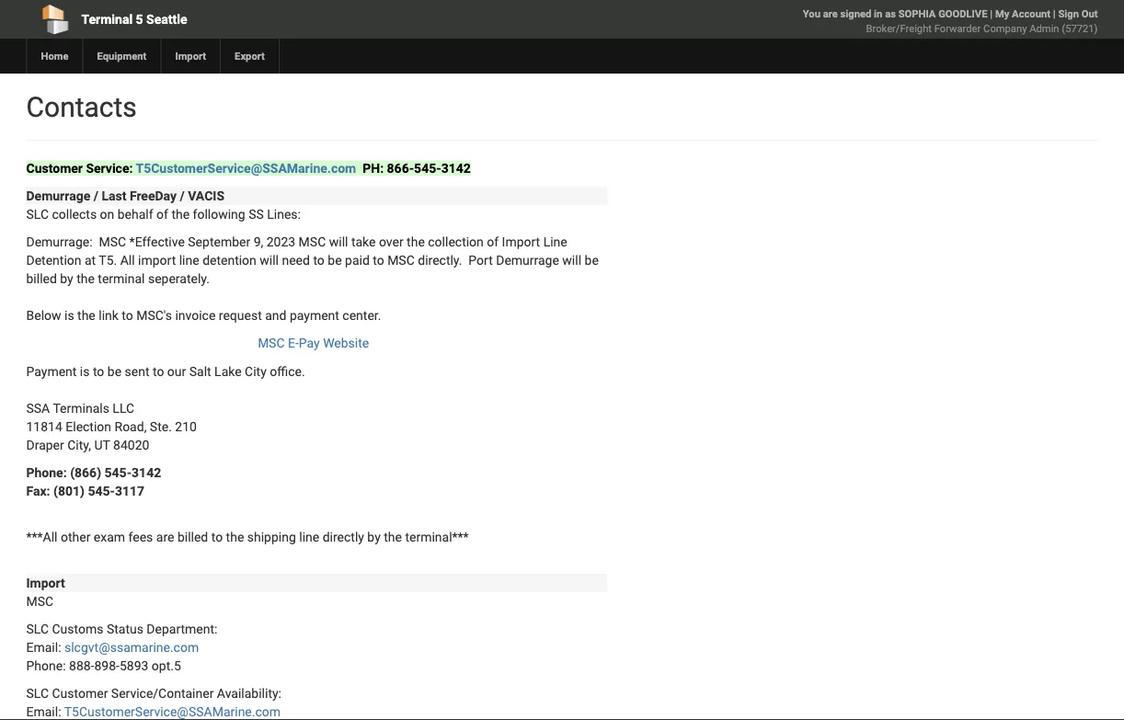 Task type: describe. For each thing, give the bounding box(es) containing it.
payment
[[290, 308, 339, 323]]

opt.5
[[152, 658, 181, 673]]

seattle
[[146, 11, 187, 27]]

msc down over
[[387, 253, 415, 268]]

signed
[[840, 8, 871, 20]]

availability:
[[217, 686, 281, 701]]

0 vertical spatial customer
[[26, 161, 83, 176]]

below
[[26, 308, 61, 323]]

slc customs status department: email: slcgvt@ssamarine.com phone: 888-898-5893 opt.5
[[26, 621, 218, 673]]

ssa terminals llc 11814 election road, ste. 210 draper city, ut 84020
[[26, 401, 197, 453]]

0 vertical spatial 545-
[[414, 161, 441, 176]]

customer inside the slc customer service /container availability: email: t5customerservice@ssamarine.com
[[52, 686, 108, 701]]

vacis
[[188, 188, 224, 203]]

all
[[120, 253, 135, 268]]

center.
[[343, 308, 381, 323]]

2 vertical spatial 545-
[[88, 483, 115, 499]]

3117
[[115, 483, 145, 499]]

terminal***
[[405, 529, 469, 545]]

terminal
[[81, 11, 133, 27]]

our
[[167, 364, 186, 379]]

take
[[351, 234, 376, 249]]

demurrage inside demurrage:  msc *effective september 9, 2023 msc will take over the collection of import line detention at t5. all import line detention will need to be paid to msc directly.  port demurrage will be billed by the terminal seperately.
[[496, 253, 559, 268]]

billed inside demurrage:  msc *effective september 9, 2023 msc will take over the collection of import line detention at t5. all import line detention will need to be paid to msc directly.  port demurrage will be billed by the terminal seperately.
[[26, 271, 57, 286]]

below is the link to msc's invoice request and payment center.
[[26, 308, 381, 323]]

to left shipping
[[211, 529, 223, 545]]

t5customerservice@ssamarine.com inside the slc customer service /container availability: email: t5customerservice@ssamarine.com
[[64, 704, 281, 719]]

import
[[138, 253, 176, 268]]

210
[[175, 419, 197, 434]]

slc collects on behalf of the following ss lines:
[[26, 207, 301, 222]]

2023
[[266, 234, 295, 249]]

phone: inside the phone: (866) 545-3142 fax: (801) 545-3117
[[26, 465, 67, 480]]

september
[[188, 234, 250, 249]]

you
[[803, 8, 821, 20]]

over
[[379, 234, 404, 249]]

2 horizontal spatial be
[[585, 253, 599, 268]]

the left shipping
[[226, 529, 244, 545]]

1 vertical spatial t5customerservice@ssamarine.com link
[[64, 704, 281, 719]]

exam
[[94, 529, 125, 545]]

forwarder
[[934, 23, 981, 34]]

sign
[[1058, 8, 1079, 20]]

line
[[543, 234, 567, 249]]

paid
[[345, 253, 370, 268]]

slcgvt@ssamarine.com link
[[64, 640, 199, 655]]

account
[[1012, 8, 1051, 20]]

slc for slc collects on behalf of the following ss lines:
[[26, 207, 49, 222]]

5893
[[120, 658, 148, 673]]

the left terminal***
[[384, 529, 402, 545]]

m
[[258, 336, 269, 350]]

email: inside the slc customs status department: email: slcgvt@ssamarine.com phone: 888-898-5893 opt.5
[[26, 640, 61, 655]]

898-
[[94, 658, 120, 673]]

collects
[[52, 207, 97, 222]]

to right "need"
[[313, 253, 325, 268]]

llc
[[113, 401, 134, 416]]

request
[[219, 308, 262, 323]]

the left link
[[77, 308, 95, 323]]

*effective
[[129, 234, 185, 249]]

sc
[[269, 336, 285, 351]]

broker/freight
[[866, 23, 932, 34]]

last
[[102, 188, 126, 203]]

collection
[[428, 234, 484, 249]]

contacts
[[26, 91, 137, 123]]

in
[[874, 8, 883, 20]]

terminals
[[53, 401, 109, 416]]

msc up "need"
[[299, 234, 326, 249]]

by inside demurrage:  msc *effective september 9, 2023 msc will take over the collection of import line detention at t5. all import line detention will need to be paid to msc directly.  port demurrage will be billed by the terminal seperately.
[[60, 271, 73, 286]]

to right paid
[[373, 253, 384, 268]]

2 vertical spatial import
[[26, 575, 65, 591]]

invoice
[[175, 308, 216, 323]]

2 horizontal spatial will
[[562, 253, 581, 268]]

84020
[[113, 437, 149, 453]]

1 horizontal spatial by
[[367, 529, 381, 545]]

slc for slc customer service /container availability: email: t5customerservice@ssamarine.com
[[26, 686, 49, 701]]

ph:
[[363, 161, 384, 176]]

ssa
[[26, 401, 50, 416]]

need
[[282, 253, 310, 268]]

the right over
[[407, 234, 425, 249]]

e-
[[288, 336, 299, 351]]

city
[[245, 364, 267, 379]]

city,
[[67, 437, 91, 453]]

company
[[983, 23, 1027, 34]]

0 horizontal spatial be
[[107, 364, 122, 379]]

other
[[61, 529, 91, 545]]

detention
[[202, 253, 257, 268]]

to left our at bottom
[[153, 364, 164, 379]]

equipment
[[97, 50, 147, 62]]

shipping
[[247, 529, 296, 545]]

admin
[[1030, 23, 1059, 34]]

***all
[[26, 529, 58, 545]]

of inside demurrage:  msc *effective september 9, 2023 msc will take over the collection of import line detention at t5. all import line detention will need to be paid to msc directly.  port demurrage will be billed by the terminal seperately.
[[487, 234, 499, 249]]

0 vertical spatial t5customerservice@ssamarine.com link
[[136, 161, 356, 176]]

website
[[323, 336, 369, 351]]

slc customer service /container availability: email: t5customerservice@ssamarine.com
[[26, 686, 281, 719]]

salt
[[189, 364, 211, 379]]

to left sent
[[93, 364, 104, 379]]

draper
[[26, 437, 64, 453]]

is for payment
[[80, 364, 90, 379]]

behalf
[[118, 207, 153, 222]]

5
[[136, 11, 143, 27]]

you are signed in as sophia goodlive | my account | sign out broker/freight forwarder company admin (57721)
[[803, 8, 1098, 34]]



Task type: vqa. For each thing, say whether or not it's contained in the screenshot.
©
no



Task type: locate. For each thing, give the bounding box(es) containing it.
1 horizontal spatial of
[[487, 234, 499, 249]]

msc up t5.
[[99, 234, 126, 249]]

t5customerservice@ssamarine.com up the ss
[[136, 161, 356, 176]]

demurrage up 'collects' at the left top of the page
[[26, 188, 90, 203]]

of down freeday
[[156, 207, 168, 222]]

| left sign at the top right
[[1053, 8, 1056, 20]]

2 / from the left
[[180, 188, 185, 203]]

1 vertical spatial of
[[487, 234, 499, 249]]

slc inside the slc customer service /container availability: email: t5customerservice@ssamarine.com
[[26, 686, 49, 701]]

status
[[107, 621, 143, 637]]

3142 inside the phone: (866) 545-3142 fax: (801) 545-3117
[[132, 465, 161, 480]]

phone: inside the slc customs status department: email: slcgvt@ssamarine.com phone: 888-898-5893 opt.5
[[26, 658, 66, 673]]

1 vertical spatial email:
[[26, 704, 61, 719]]

2 email: from the top
[[26, 704, 61, 719]]

1 vertical spatial demurrage
[[496, 253, 559, 268]]

0 horizontal spatial /
[[94, 188, 98, 203]]

line inside demurrage:  msc *effective september 9, 2023 msc will take over the collection of import line detention at t5. all import line detention will need to be paid to msc directly.  port demurrage will be billed by the terminal seperately.
[[179, 253, 199, 268]]

0 horizontal spatial demurrage
[[26, 188, 90, 203]]

1 vertical spatial 3142
[[132, 465, 161, 480]]

545-
[[414, 161, 441, 176], [104, 465, 132, 480], [88, 483, 115, 499]]

/ left vacis
[[180, 188, 185, 203]]

1 horizontal spatial /
[[180, 188, 185, 203]]

1 vertical spatial by
[[367, 529, 381, 545]]

11814
[[26, 419, 62, 434]]

customs
[[52, 621, 103, 637]]

lines:
[[267, 207, 301, 222]]

customer
[[26, 161, 83, 176], [52, 686, 108, 701]]

1 vertical spatial import
[[502, 234, 540, 249]]

is right below
[[64, 308, 74, 323]]

the
[[171, 207, 190, 222], [407, 234, 425, 249], [77, 271, 95, 286], [77, 308, 95, 323], [226, 529, 244, 545], [384, 529, 402, 545]]

0 vertical spatial demurrage
[[26, 188, 90, 203]]

slc for slc customs status department: email: slcgvt@ssamarine.com phone: 888-898-5893 opt.5
[[26, 621, 49, 637]]

0 horizontal spatial line
[[179, 253, 199, 268]]

t5customerservice@ssamarine.com link
[[136, 161, 356, 176], [64, 704, 281, 719]]

0 vertical spatial 3142
[[441, 161, 471, 176]]

goodlive
[[938, 8, 987, 20]]

0 horizontal spatial 3142
[[132, 465, 161, 480]]

/
[[94, 188, 98, 203], [180, 188, 185, 203]]

department:
[[147, 621, 218, 637]]

1 vertical spatial 545-
[[104, 465, 132, 480]]

1 | from the left
[[990, 8, 993, 20]]

is right payment
[[80, 364, 90, 379]]

3142 right 866-
[[441, 161, 471, 176]]

1 vertical spatial billed
[[177, 529, 208, 545]]

545- down (866)
[[88, 483, 115, 499]]

will down 9,
[[260, 253, 279, 268]]

t5customerservice@ssamarine.com
[[136, 161, 356, 176], [64, 704, 281, 719]]

2 phone: from the top
[[26, 658, 66, 673]]

slc inside the slc customs status department: email: slcgvt@ssamarine.com phone: 888-898-5893 opt.5
[[26, 621, 49, 637]]

0 vertical spatial is
[[64, 308, 74, 323]]

import left line
[[502, 234, 540, 249]]

1 horizontal spatial 3142
[[441, 161, 471, 176]]

payment
[[26, 364, 77, 379]]

1 horizontal spatial billed
[[177, 529, 208, 545]]

3142
[[441, 161, 471, 176], [132, 465, 161, 480]]

terminal
[[98, 271, 145, 286]]

1 vertical spatial is
[[80, 364, 90, 379]]

of up port
[[487, 234, 499, 249]]

/ left last
[[94, 188, 98, 203]]

line
[[179, 253, 199, 268], [299, 529, 319, 545]]

1 vertical spatial slc
[[26, 621, 49, 637]]

email: inside the slc customer service /container availability: email: t5customerservice@ssamarine.com
[[26, 704, 61, 719]]

0 vertical spatial phone:
[[26, 465, 67, 480]]

ss
[[249, 207, 264, 222]]

link
[[99, 308, 119, 323]]

3142 up 3117 on the bottom of the page
[[132, 465, 161, 480]]

billed down detention
[[26, 271, 57, 286]]

(57721)
[[1062, 23, 1098, 34]]

0 vertical spatial t5customerservice@ssamarine.com
[[136, 161, 356, 176]]

t5.
[[99, 253, 117, 268]]

terminal 5 seattle link
[[26, 0, 457, 39]]

sign out link
[[1058, 8, 1098, 20]]

0 vertical spatial billed
[[26, 271, 57, 286]]

2 slc from the top
[[26, 621, 49, 637]]

billed right fees are
[[177, 529, 208, 545]]

are
[[823, 8, 838, 20]]

545- up 3117 on the bottom of the page
[[104, 465, 132, 480]]

1 vertical spatial t5customerservice@ssamarine.com
[[64, 704, 281, 719]]

customer up 'collects' at the left top of the page
[[26, 161, 83, 176]]

export link
[[220, 39, 279, 74]]

to
[[313, 253, 325, 268], [373, 253, 384, 268], [122, 308, 133, 323], [93, 364, 104, 379], [153, 364, 164, 379], [211, 529, 223, 545]]

0 vertical spatial by
[[60, 271, 73, 286]]

fees are
[[128, 529, 174, 545]]

is for below
[[64, 308, 74, 323]]

| left my
[[990, 8, 993, 20]]

|
[[990, 8, 993, 20], [1053, 8, 1056, 20]]

election
[[66, 419, 111, 434]]

1 email: from the top
[[26, 640, 61, 655]]

as
[[885, 8, 896, 20]]

0 horizontal spatial billed
[[26, 271, 57, 286]]

0 vertical spatial import
[[175, 50, 206, 62]]

demurrage:  msc *effective september 9, 2023 msc will take over the collection of import line detention at t5. all import line detention will need to be paid to msc directly.  port demurrage will be billed by the terminal seperately.
[[26, 234, 599, 286]]

0 vertical spatial of
[[156, 207, 168, 222]]

terminal 5 seattle
[[81, 11, 187, 27]]

office.
[[270, 364, 305, 379]]

2 | from the left
[[1053, 8, 1056, 20]]

0 horizontal spatial |
[[990, 8, 993, 20]]

fax:
[[26, 483, 50, 499]]

t5customerservice@ssamarine.com link down /container
[[64, 704, 281, 719]]

equipment link
[[82, 39, 160, 74]]

1 horizontal spatial |
[[1053, 8, 1056, 20]]

t5customerservice@ssamarine.com down /container
[[64, 704, 281, 719]]

0 horizontal spatial import
[[26, 575, 65, 591]]

1 horizontal spatial import
[[175, 50, 206, 62]]

service
[[111, 686, 153, 701]]

9,
[[254, 234, 263, 249]]

t5customerservice@ssamarine.com link up the ss
[[136, 161, 356, 176]]

0 horizontal spatial of
[[156, 207, 168, 222]]

***all other exam fees are billed to the shipping line directly by the terminal***
[[26, 529, 469, 545]]

2 vertical spatial slc
[[26, 686, 49, 701]]

0 horizontal spatial will
[[260, 253, 279, 268]]

1 vertical spatial line
[[299, 529, 319, 545]]

on
[[100, 207, 114, 222]]

import down the ***all
[[26, 575, 65, 591]]

be
[[328, 253, 342, 268], [585, 253, 599, 268], [107, 364, 122, 379]]

3 slc from the top
[[26, 686, 49, 701]]

ut
[[94, 437, 110, 453]]

phone:
[[26, 465, 67, 480], [26, 658, 66, 673]]

1 vertical spatial customer
[[52, 686, 108, 701]]

545- right ph:
[[414, 161, 441, 176]]

msc up customs on the bottom left of page
[[26, 594, 53, 609]]

1 slc from the top
[[26, 207, 49, 222]]

phone: left 888-
[[26, 658, 66, 673]]

to right link
[[122, 308, 133, 323]]

slcgvt@ssamarine.com
[[64, 640, 199, 655]]

1 vertical spatial phone:
[[26, 658, 66, 673]]

at
[[85, 253, 96, 268]]

1 horizontal spatial be
[[328, 253, 342, 268]]

line up seperately.
[[179, 253, 199, 268]]

(801)
[[53, 483, 85, 499]]

my
[[995, 8, 1009, 20]]

demurrage / last freeday / vacis
[[26, 188, 224, 203]]

customer down 888-
[[52, 686, 108, 701]]

home link
[[26, 39, 82, 74]]

by right the directly
[[367, 529, 381, 545]]

will left 'take'
[[329, 234, 348, 249]]

1 / from the left
[[94, 188, 98, 203]]

payment is to be sent to our salt lake city office.
[[26, 364, 305, 379]]

(866)
[[70, 465, 101, 480]]

0 vertical spatial email:
[[26, 640, 61, 655]]

the down at at the left top of page
[[77, 271, 95, 286]]

0 vertical spatial line
[[179, 253, 199, 268]]

road,
[[115, 419, 147, 434]]

slc
[[26, 207, 49, 222], [26, 621, 49, 637], [26, 686, 49, 701]]

sent
[[125, 364, 149, 379]]

import down seattle
[[175, 50, 206, 62]]

demurrage down line
[[496, 253, 559, 268]]

billed
[[26, 271, 57, 286], [177, 529, 208, 545]]

freeday
[[130, 188, 177, 203]]

by down detention
[[60, 271, 73, 286]]

phone: up fax:
[[26, 465, 67, 480]]

email:
[[26, 640, 61, 655], [26, 704, 61, 719]]

888-
[[69, 658, 94, 673]]

seperately.
[[148, 271, 210, 286]]

out
[[1082, 8, 1098, 20]]

1 horizontal spatial is
[[80, 364, 90, 379]]

1 phone: from the top
[[26, 465, 67, 480]]

0 horizontal spatial by
[[60, 271, 73, 286]]

ste.
[[150, 419, 172, 434]]

sophia
[[898, 8, 936, 20]]

1 horizontal spatial demurrage
[[496, 253, 559, 268]]

will down line
[[562, 253, 581, 268]]

msc's
[[136, 308, 172, 323]]

the down vacis
[[171, 207, 190, 222]]

import inside 'link'
[[175, 50, 206, 62]]

detention
[[26, 253, 81, 268]]

and
[[265, 308, 286, 323]]

line left the directly
[[299, 529, 319, 545]]

import
[[175, 50, 206, 62], [502, 234, 540, 249], [26, 575, 65, 591]]

0 vertical spatial slc
[[26, 207, 49, 222]]

pay
[[299, 336, 320, 351]]

1 horizontal spatial will
[[329, 234, 348, 249]]

0 horizontal spatial is
[[64, 308, 74, 323]]

service:
[[86, 161, 133, 176]]

1 horizontal spatial line
[[299, 529, 319, 545]]

following
[[193, 207, 245, 222]]

2 horizontal spatial import
[[502, 234, 540, 249]]

import inside demurrage:  msc *effective september 9, 2023 msc will take over the collection of import line detention at t5. all import line detention will need to be paid to msc directly.  port demurrage will be billed by the terminal seperately.
[[502, 234, 540, 249]]

m sc e-pay website
[[258, 336, 372, 351]]



